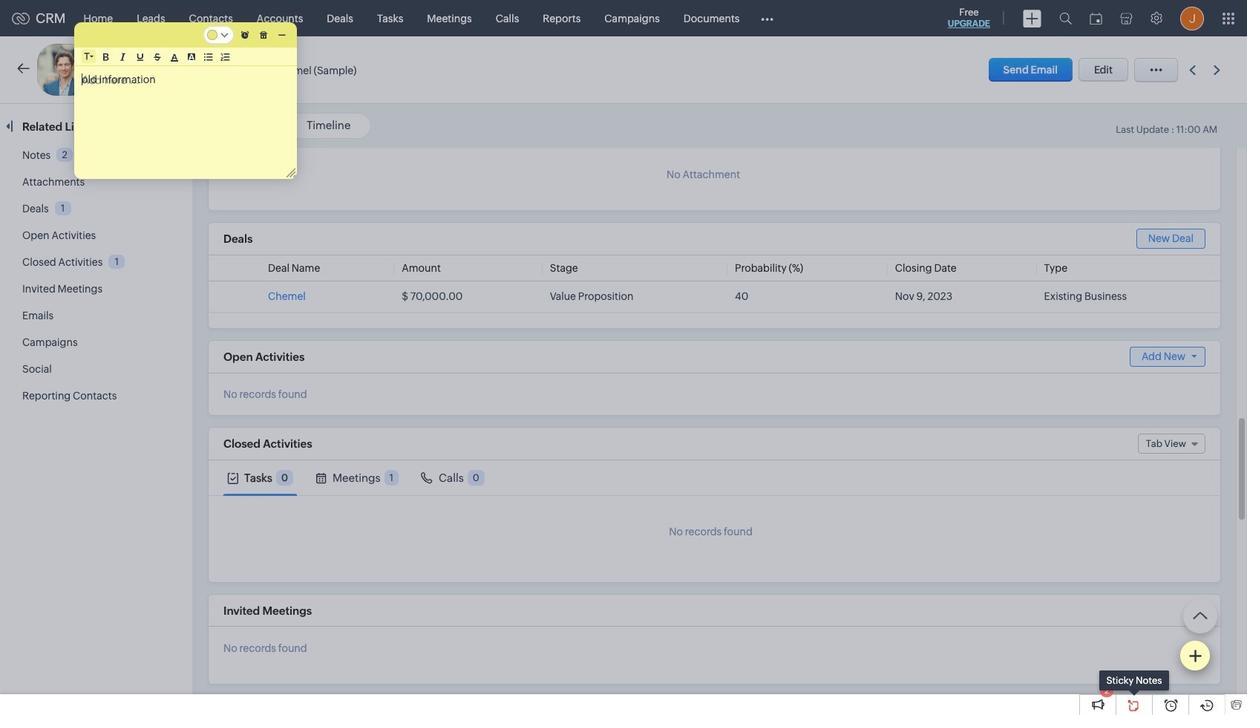 Task type: locate. For each thing, give the bounding box(es) containing it.
create new sticky note image
[[1189, 649, 1202, 663]]

tab
[[224, 460, 297, 495], [312, 460, 403, 495], [417, 460, 489, 495]]

create menu element
[[1015, 0, 1051, 36]]

2 tab from the left
[[312, 460, 403, 495]]

2 horizontal spatial tab
[[417, 460, 489, 495]]

minimize image
[[279, 34, 286, 36]]

3 tab from the left
[[417, 460, 489, 495]]

logo image
[[12, 12, 30, 24]]

None field
[[84, 51, 94, 62]]

0 horizontal spatial tab
[[224, 460, 297, 495]]

1 horizontal spatial tab
[[312, 460, 403, 495]]

tab list
[[209, 460, 1221, 496]]



Task type: vqa. For each thing, say whether or not it's contained in the screenshot.
OTHER MODULES FIELD
no



Task type: describe. For each thing, give the bounding box(es) containing it.
previous record image
[[1190, 65, 1197, 75]]

create menu image
[[1023, 9, 1042, 27]]

delete image
[[260, 31, 267, 39]]

1 tab from the left
[[224, 460, 297, 495]]

next record image
[[1214, 65, 1224, 75]]

calendar image
[[1090, 12, 1103, 24]]

reminder image
[[241, 31, 249, 39]]



